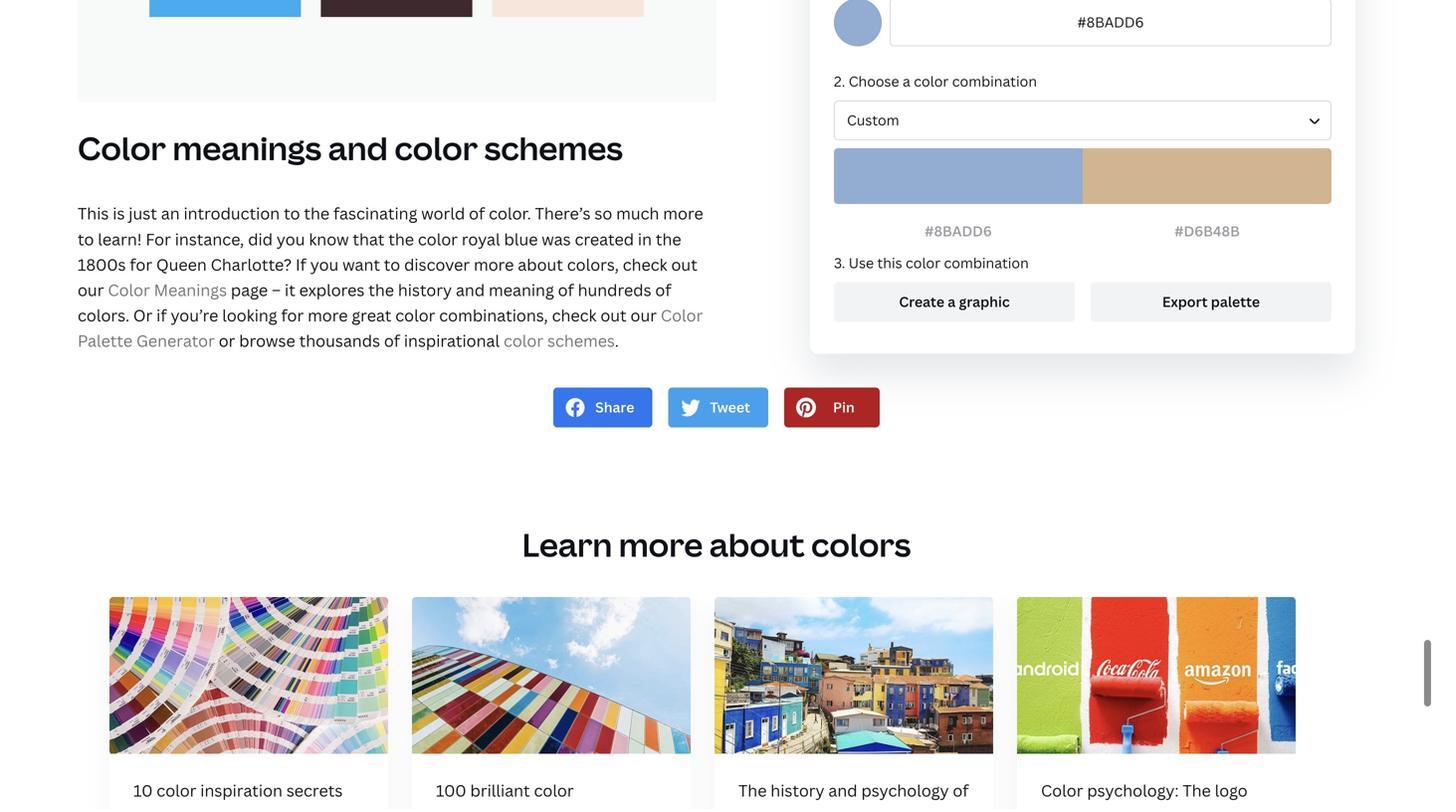 Task type: vqa. For each thing, say whether or not it's contained in the screenshot.
know within This is just an introduction to the fascinating world of color. There's so much more to learn! For instance, did you know that the color royal blue was created in the 1800s for Queen Charlotte? If you want to discover more about colors, check out our
yes



Task type: describe. For each thing, give the bounding box(es) containing it.
...
[[1226, 805, 1238, 809]]

color inside page – it explores the history and meaning of hundreds of colors. or if you're looking for more great color combinations, check out our
[[396, 305, 435, 326]]

color palette generator link
[[78, 305, 703, 352]]

color for color psychology: the logo color tricks used by top ...
[[1041, 780, 1084, 801]]

top
[[1195, 805, 1222, 809]]

the history and psychology of colors
[[739, 780, 969, 809]]

that
[[353, 228, 385, 250]]

world
[[421, 203, 465, 224]]

psychology:
[[1087, 780, 1179, 801]]

2 horizontal spatial to
[[384, 254, 400, 275]]

introduction
[[184, 203, 280, 224]]

1 horizontal spatial colors
[[811, 523, 911, 566]]

combinations
[[436, 805, 541, 809]]

color palette generator
[[78, 305, 703, 352]]

fascinating
[[333, 203, 418, 224]]

choose
[[849, 72, 900, 91]]

how
[[578, 805, 610, 809]]

color inside this is just an introduction to the fascinating world of color. there's so much more to learn! for instance, did you know that the color royal blue was created in the 1800s for queen charlotte? if you want to discover more about colors, check out our
[[418, 228, 458, 250]]

much
[[616, 203, 660, 224]]

brilliant
[[470, 780, 530, 801]]

.
[[615, 330, 619, 352]]

the up if
[[304, 203, 330, 224]]

colors,
[[567, 254, 619, 275]]

looking
[[222, 305, 277, 326]]

color meanings and color schemes
[[78, 127, 623, 170]]

page – it explores the history and meaning of hundreds of colors. or if you're looking for more great color combinations, check out our
[[78, 279, 672, 326]]

learn more about colors
[[522, 523, 911, 566]]

just
[[129, 203, 157, 224]]

more inside page – it explores the history and meaning of hundreds of colors. or if you're looking for more great color combinations, check out our
[[308, 305, 348, 326]]

1800s
[[78, 254, 126, 275]]

this is just an introduction to the fascinating world of color. there's so much more to learn! for instance, did you know that the color royal blue was created in the 1800s for queen charlotte? if you want to discover more about colors, check out our
[[78, 203, 704, 301]]

learn
[[522, 523, 612, 566]]

page
[[231, 279, 268, 301]]

10 color inspiration secrets only designers know about image
[[110, 597, 388, 754]]

so
[[595, 203, 613, 224]]

great
[[352, 305, 392, 326]]

instance,
[[175, 228, 244, 250]]

there's
[[535, 203, 591, 224]]

10
[[133, 780, 153, 801]]

generator
[[136, 330, 215, 352]]

of down great on the top of the page
[[384, 330, 400, 352]]

learn!
[[98, 228, 142, 250]]

color right a
[[914, 72, 949, 91]]

3. use this color combination
[[834, 253, 1029, 272]]

check inside this is just an introduction to the fascinating world of color. there's so much more to learn! for instance, did you know that the color royal blue was created in the 1800s for queen charlotte? if you want to discover more about colors, check out our
[[623, 254, 668, 275]]

of down colors,
[[558, 279, 574, 301]]

the history and psychology of colors image
[[715, 597, 994, 754]]

this
[[78, 203, 109, 224]]

of inside this is just an introduction to the fascinating world of color. there's so much more to learn! for instance, did you know that the color royal blue was created in the 1800s for queen charlotte? if you want to discover more about colors, check out our
[[469, 203, 485, 224]]

color right this
[[906, 253, 941, 272]]

created
[[575, 228, 634, 250]]

0 vertical spatial schemes
[[484, 127, 623, 170]]

about inside 10 color inspiration secrets only designers know about
[[292, 805, 338, 809]]

100 brilliant color combinations and how t
[[436, 780, 630, 809]]

the right that
[[389, 228, 414, 250]]

if
[[156, 305, 167, 326]]

logo
[[1215, 780, 1248, 801]]

color inside 10 color inspiration secrets only designers know about
[[157, 780, 197, 801]]

color for color palette generator
[[661, 305, 703, 326]]

2.
[[834, 72, 846, 91]]

out inside page – it explores the history and meaning of hundreds of colors. or if you're looking for more great color combinations, check out our
[[601, 305, 627, 326]]

blue
[[504, 228, 538, 250]]

color psychology: the logo color tricks used by top ...
[[1041, 780, 1248, 809]]

or
[[133, 305, 153, 326]]

if
[[296, 254, 307, 275]]

100 brilliant color combinations and how to apply them ... image
[[412, 597, 691, 754]]

1 horizontal spatial to
[[284, 203, 300, 224]]

check inside page – it explores the history and meaning of hundreds of colors. or if you're looking for more great color combinations, check out our
[[552, 305, 597, 326]]

know inside this is just an introduction to the fascinating world of color. there's so much more to learn! for instance, did you know that the color royal blue was created in the 1800s for queen charlotte? if you want to discover more about colors, check out our
[[309, 228, 349, 250]]

this
[[878, 253, 903, 272]]

was
[[542, 228, 571, 250]]

out inside this is just an introduction to the fascinating world of color. there's so much more to learn! for instance, did you know that the color royal blue was created in the 1800s for queen charlotte? if you want to discover more about colors, check out our
[[672, 254, 698, 275]]

color for color meanings and color schemes
[[78, 127, 166, 170]]

color for color meanings
[[108, 279, 150, 301]]

100
[[436, 780, 467, 801]]

0 horizontal spatial to
[[78, 228, 94, 250]]

know inside 10 color inspiration secrets only designers know about
[[248, 805, 288, 809]]

color down the 'combinations,'
[[504, 330, 544, 352]]

custom
[[847, 111, 900, 130]]

or
[[219, 330, 235, 352]]

custom button
[[834, 100, 1332, 140]]



Task type: locate. For each thing, give the bounding box(es) containing it.
the
[[739, 780, 767, 801], [1183, 780, 1211, 801]]

for
[[146, 228, 171, 250]]

1 the from the left
[[739, 780, 767, 801]]

for
[[130, 254, 152, 275], [281, 305, 304, 326]]

to up if
[[284, 203, 300, 224]]

color left tricks
[[1041, 805, 1081, 809]]

1 horizontal spatial check
[[623, 254, 668, 275]]

color psychology: the logo color tricks used by top ... image
[[1017, 597, 1296, 754]]

charlotte?
[[211, 254, 292, 275]]

combination right a
[[952, 72, 1037, 91]]

meaning
[[489, 279, 554, 301]]

colors.
[[78, 305, 129, 326]]

and inside the history and psychology of colors
[[829, 780, 858, 801]]

and inside page – it explores the history and meaning of hundreds of colors. or if you're looking for more great color combinations, check out our
[[456, 279, 485, 301]]

2 horizontal spatial about
[[710, 523, 805, 566]]

the up great on the top of the page
[[369, 279, 394, 301]]

to
[[284, 203, 300, 224], [78, 228, 94, 250], [384, 254, 400, 275]]

more down the explores
[[308, 305, 348, 326]]

and left how
[[545, 805, 574, 809]]

our down 1800s at the left top of the page
[[78, 279, 104, 301]]

1 horizontal spatial our
[[631, 305, 657, 326]]

combination for 3. use this color combination
[[944, 253, 1029, 272]]

for inside this is just an introduction to the fascinating world of color. there's so much more to learn! for instance, did you know that the color royal blue was created in the 1800s for queen charlotte? if you want to discover more about colors, check out our
[[130, 254, 152, 275]]

2 vertical spatial to
[[384, 254, 400, 275]]

about inside this is just an introduction to the fascinating world of color. there's so much more to learn! for instance, did you know that the color royal blue was created in the 1800s for queen charlotte? if you want to discover more about colors, check out our
[[518, 254, 563, 275]]

more right learn at the bottom of the page
[[619, 523, 703, 566]]

meanings
[[173, 127, 322, 170]]

color
[[78, 127, 166, 170], [108, 279, 150, 301], [661, 305, 703, 326], [1041, 780, 1084, 801]]

check up color schemes link in the left top of the page
[[552, 305, 597, 326]]

0 horizontal spatial you
[[277, 228, 305, 250]]

know left that
[[309, 228, 349, 250]]

our inside page – it explores the history and meaning of hundreds of colors. or if you're looking for more great color combinations, check out our
[[631, 305, 657, 326]]

combination for 2. choose a color combination
[[952, 72, 1037, 91]]

it
[[285, 279, 296, 301]]

0 horizontal spatial for
[[130, 254, 152, 275]]

did
[[248, 228, 273, 250]]

history inside page – it explores the history and meaning of hundreds of colors. or if you're looking for more great color combinations, check out our
[[398, 279, 452, 301]]

0 horizontal spatial out
[[601, 305, 627, 326]]

and up fascinating
[[328, 127, 388, 170]]

used
[[1131, 805, 1168, 809]]

10 color inspiration secrets only designers know about
[[133, 780, 343, 809]]

for down it
[[281, 305, 304, 326]]

0 horizontal spatial our
[[78, 279, 104, 301]]

color up or browse thousands of inspirational color schemes .
[[396, 305, 435, 326]]

and up the 'combinations,'
[[456, 279, 485, 301]]

or browse thousands of inspirational color schemes .
[[215, 330, 619, 352]]

browse
[[239, 330, 295, 352]]

color.
[[489, 203, 531, 224]]

of
[[469, 203, 485, 224], [558, 279, 574, 301], [655, 279, 672, 301], [384, 330, 400, 352], [953, 780, 969, 801]]

1 vertical spatial schemes
[[548, 330, 615, 352]]

hundreds
[[578, 279, 652, 301]]

history inside the history and psychology of colors
[[771, 780, 825, 801]]

you're
[[171, 305, 218, 326]]

more down royal
[[474, 254, 514, 275]]

1 horizontal spatial history
[[771, 780, 825, 801]]

combinations,
[[439, 305, 548, 326]]

about
[[518, 254, 563, 275], [710, 523, 805, 566], [292, 805, 338, 809]]

0 vertical spatial know
[[309, 228, 349, 250]]

1 vertical spatial history
[[771, 780, 825, 801]]

color up discover at the top of the page
[[418, 228, 458, 250]]

2. choose a color combination
[[834, 72, 1037, 91]]

10 color inspiration secrets only designers know about link
[[133, 780, 343, 809]]

1 horizontal spatial you
[[310, 254, 339, 275]]

our
[[78, 279, 104, 301], [631, 305, 657, 326]]

0 horizontal spatial colors
[[739, 805, 787, 809]]

only
[[133, 805, 167, 809]]

explores
[[299, 279, 365, 301]]

color up only
[[157, 780, 197, 801]]

0 vertical spatial about
[[518, 254, 563, 275]]

0 vertical spatial history
[[398, 279, 452, 301]]

color meanings
[[108, 279, 227, 301]]

out down hundreds at the top
[[601, 305, 627, 326]]

2 the from the left
[[1183, 780, 1211, 801]]

to down this
[[78, 228, 94, 250]]

0 vertical spatial our
[[78, 279, 104, 301]]

1 horizontal spatial know
[[309, 228, 349, 250]]

color up 'world'
[[395, 127, 478, 170]]

1 vertical spatial to
[[78, 228, 94, 250]]

the right the in
[[656, 228, 682, 250]]

color meanings link
[[108, 279, 227, 301]]

tricks
[[1085, 805, 1127, 809]]

check down the in
[[623, 254, 668, 275]]

schemes up there's at the left of page
[[484, 127, 623, 170]]

1 vertical spatial our
[[631, 305, 657, 326]]

color psychology: the logo color tricks used by top ... link
[[1041, 780, 1248, 809]]

for down 'for'
[[130, 254, 152, 275]]

the inside color psychology: the logo color tricks used by top ...
[[1183, 780, 1211, 801]]

more right much
[[663, 203, 704, 224]]

1 vertical spatial combination
[[944, 253, 1029, 272]]

1 vertical spatial for
[[281, 305, 304, 326]]

0 horizontal spatial about
[[292, 805, 338, 809]]

by
[[1172, 805, 1191, 809]]

history
[[398, 279, 452, 301], [771, 780, 825, 801]]

color inside color psychology: the logo color tricks used by top ...
[[1041, 805, 1081, 809]]

and
[[328, 127, 388, 170], [456, 279, 485, 301], [829, 780, 858, 801], [545, 805, 574, 809]]

0 vertical spatial colors
[[811, 523, 911, 566]]

royal
[[462, 228, 500, 250]]

0 vertical spatial check
[[623, 254, 668, 275]]

inspirational
[[404, 330, 500, 352]]

want
[[343, 254, 380, 275]]

hue, saturation and luminance image
[[78, 0, 717, 102]]

1 vertical spatial know
[[248, 805, 288, 809]]

of inside the history and psychology of colors
[[953, 780, 969, 801]]

0 vertical spatial you
[[277, 228, 305, 250]]

1 horizontal spatial for
[[281, 305, 304, 326]]

0 vertical spatial for
[[130, 254, 152, 275]]

out right colors,
[[672, 254, 698, 275]]

an
[[161, 203, 180, 224]]

color inside color palette generator
[[661, 305, 703, 326]]

schemes
[[484, 127, 623, 170], [548, 330, 615, 352]]

2 vertical spatial about
[[292, 805, 338, 809]]

meanings
[[154, 279, 227, 301]]

our down hundreds at the top
[[631, 305, 657, 326]]

use
[[849, 253, 874, 272]]

palette
[[78, 330, 133, 352]]

1 horizontal spatial out
[[672, 254, 698, 275]]

colors
[[811, 523, 911, 566], [739, 805, 787, 809]]

and left psychology
[[829, 780, 858, 801]]

in
[[638, 228, 652, 250]]

discover
[[404, 254, 470, 275]]

of right psychology
[[953, 780, 969, 801]]

you right if
[[310, 254, 339, 275]]

0 horizontal spatial check
[[552, 305, 597, 326]]

–
[[272, 279, 281, 301]]

color
[[914, 72, 949, 91], [395, 127, 478, 170], [418, 228, 458, 250], [906, 253, 941, 272], [396, 305, 435, 326], [504, 330, 544, 352], [157, 780, 197, 801], [534, 780, 574, 801], [1041, 805, 1081, 809]]

to right want
[[384, 254, 400, 275]]

thousands
[[299, 330, 380, 352]]

0 vertical spatial to
[[284, 203, 300, 224]]

1 vertical spatial colors
[[739, 805, 787, 809]]

color inside color psychology: the logo color tricks used by top ...
[[1041, 780, 1084, 801]]

schemes down hundreds at the top
[[548, 330, 615, 352]]

0 vertical spatial combination
[[952, 72, 1037, 91]]

100 brilliant color combinations and how t link
[[436, 780, 630, 809]]

the
[[304, 203, 330, 224], [389, 228, 414, 250], [656, 228, 682, 250], [369, 279, 394, 301]]

out
[[672, 254, 698, 275], [601, 305, 627, 326]]

combination right this
[[944, 253, 1029, 272]]

1 vertical spatial about
[[710, 523, 805, 566]]

the history and psychology of colors link
[[739, 780, 969, 809]]

and inside 100 brilliant color combinations and how t
[[545, 805, 574, 809]]

color inside 100 brilliant color combinations and how t
[[534, 780, 574, 801]]

inspiration
[[200, 780, 283, 801]]

of up royal
[[469, 203, 485, 224]]

a
[[903, 72, 911, 91]]

0 horizontal spatial the
[[739, 780, 767, 801]]

queen
[[156, 254, 207, 275]]

1 horizontal spatial about
[[518, 254, 563, 275]]

you up if
[[277, 228, 305, 250]]

know down inspiration
[[248, 805, 288, 809]]

3.
[[834, 253, 846, 272]]

1 horizontal spatial the
[[1183, 780, 1211, 801]]

more
[[663, 203, 704, 224], [474, 254, 514, 275], [308, 305, 348, 326], [619, 523, 703, 566]]

is
[[113, 203, 125, 224]]

0 horizontal spatial know
[[248, 805, 288, 809]]

our inside this is just an introduction to the fascinating world of color. there's so much more to learn! for instance, did you know that the color royal blue was created in the 1800s for queen charlotte? if you want to discover more about colors, check out our
[[78, 279, 104, 301]]

1 vertical spatial check
[[552, 305, 597, 326]]

color right brilliant
[[534, 780, 574, 801]]

1 vertical spatial you
[[310, 254, 339, 275]]

secrets
[[287, 780, 343, 801]]

for inside page – it explores the history and meaning of hundreds of colors. or if you're looking for more great color combinations, check out our
[[281, 305, 304, 326]]

color schemes link
[[504, 330, 615, 352]]

of right hundreds at the top
[[655, 279, 672, 301]]

None text field
[[890, 0, 1332, 46]]

psychology
[[862, 780, 949, 801]]

the inside the history and psychology of colors
[[739, 780, 767, 801]]

1 vertical spatial out
[[601, 305, 627, 326]]

check
[[623, 254, 668, 275], [552, 305, 597, 326]]

0 horizontal spatial history
[[398, 279, 452, 301]]

designers
[[171, 805, 245, 809]]

0 vertical spatial out
[[672, 254, 698, 275]]

the inside page – it explores the history and meaning of hundreds of colors. or if you're looking for more great color combinations, check out our
[[369, 279, 394, 301]]

colors inside the history and psychology of colors
[[739, 805, 787, 809]]



